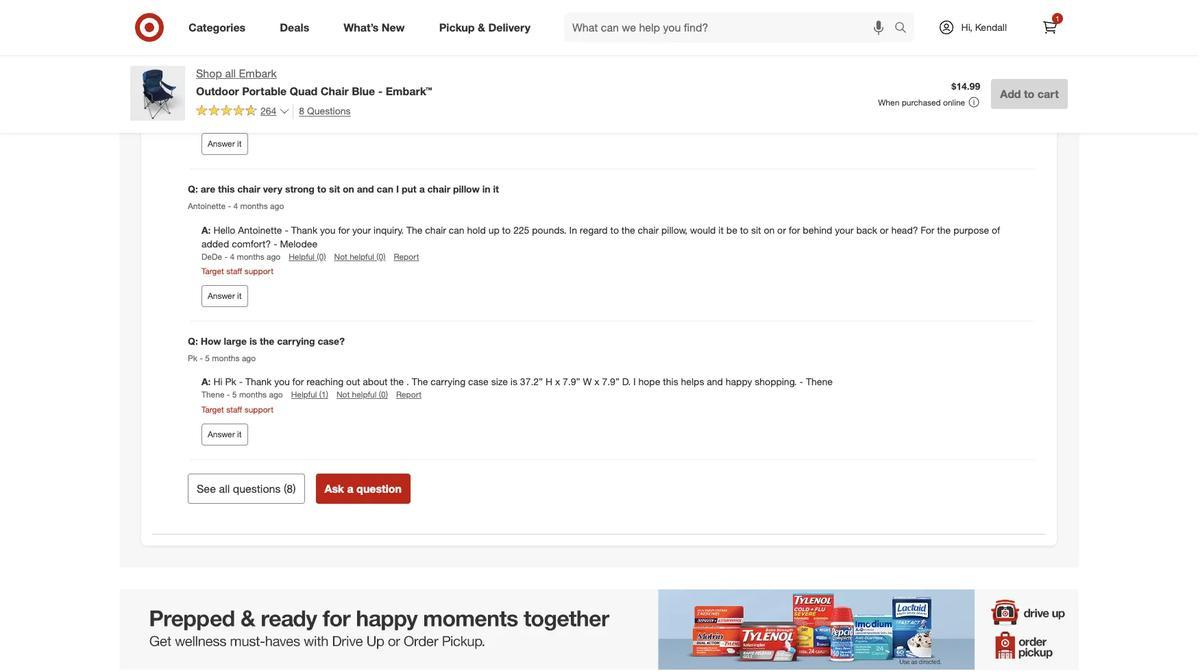Task type: vqa. For each thing, say whether or not it's contained in the screenshot.
2nd Same from the bottom of the Same Day Delivery to 40360 Same Day Delivery to this address is not available
no



Task type: describe. For each thing, give the bounding box(es) containing it.
1 vertical spatial 5
[[232, 390, 237, 400]]

shop all embark outdoor portable quad chair blue - embark™
[[196, 66, 432, 98]]

chair?
[[322, 45, 350, 56]]

quad inside shop all embark outdoor portable quad chair blue - embark™
[[290, 84, 318, 98]]

q: how tall is the back of the chair? azcamper - 4 months ago
[[188, 45, 350, 73]]

ago down comfort?
[[267, 251, 281, 261]]

4 right the shante
[[235, 99, 240, 109]]

months inside the q: how tall is the back of the chair? azcamper - 4 months ago
[[241, 63, 268, 73]]

helpful for of
[[294, 99, 320, 109]]

$14.99
[[952, 80, 980, 92]]

hold
[[467, 224, 486, 235]]

target for hi pk - thank you for reaching out about the . the carrying case size is 37.2" h x 7.9" w x 7.9" d. i hope this helps and happy shopping. - thene
[[202, 404, 224, 414]]

large
[[224, 335, 247, 347]]

a: for a: hello azcamper - thank you for your interest in this awesome portable quad chair. the back of the chair is 28.7 inches tall. have a good day. -shante'
[[202, 85, 211, 97]]

helpful  (0) button
[[289, 251, 326, 262]]

the right regard
[[622, 224, 635, 235]]

months down embark on the top left
[[242, 99, 270, 109]]

a inside button
[[347, 482, 353, 495]]

thank for of
[[292, 85, 318, 97]]

thank for case?
[[245, 376, 272, 388]]

your right behind
[[835, 224, 854, 235]]

1 horizontal spatial portable
[[481, 85, 517, 97]]

8 questions
[[299, 105, 351, 116]]

back inside the q: how tall is the back of the chair? azcamper - 4 months ago
[[268, 45, 290, 56]]

how for tall
[[201, 45, 221, 56]]

ago inside 'q: how large is the carrying case? pk - 5 months ago'
[[242, 353, 256, 363]]

of inside "hello antoinette - thank you for your inquiry. the chair can hold up to 225 pounds. in regard to the chair pillow, would it be to sit on or for behind your back or head? for the purpose of added comfort?    - melodee"
[[992, 224, 1000, 235]]

behind
[[803, 224, 832, 235]]

see
[[197, 482, 216, 495]]

(0) for to
[[377, 251, 386, 261]]

not helpful  (0) button for case?
[[337, 389, 388, 401]]

hi, kendall
[[961, 21, 1007, 33]]

shop
[[196, 66, 222, 80]]

for left behind
[[789, 224, 800, 235]]

2 vertical spatial the
[[412, 376, 428, 388]]

pickup
[[439, 20, 475, 34]]

purchased
[[902, 97, 941, 108]]

2 7.9" from the left
[[602, 376, 620, 388]]

target for hello antoinette - thank you for your inquiry. the chair can hold up to 225 pounds. in regard to the chair pillow, would it be to sit on or for behind your back or head? for the purpose of added comfort?    - melodee
[[202, 266, 224, 276]]

can for i
[[377, 183, 393, 195]]

1 vertical spatial azcamper
[[238, 85, 283, 97]]

1 vertical spatial and
[[707, 376, 723, 388]]

pickup & delivery link
[[427, 12, 548, 42]]

the inside 'q: how large is the carrying case? pk - 5 months ago'
[[260, 335, 274, 347]]

the left 28.7
[[626, 85, 640, 97]]

4 inside the q: how tall is the back of the chair? azcamper - 4 months ago
[[234, 63, 239, 73]]

image of outdoor portable quad chair blue - embark™ image
[[130, 66, 185, 121]]

shopping.
[[755, 376, 797, 388]]

in inside q: are this chair very strong to sit on and can i put a chair pillow in it antoinette - 4 months ago
[[482, 183, 491, 195]]

2 x from the left
[[594, 376, 599, 388]]

helpful for case?
[[291, 390, 317, 400]]

kendall
[[975, 21, 1007, 33]]

shante
[[202, 99, 227, 109]]

would
[[690, 224, 716, 235]]

1 horizontal spatial thene
[[806, 376, 833, 388]]

(0) for of
[[382, 99, 391, 109]]

categories link
[[177, 12, 263, 42]]

hello inside "hello antoinette - thank you for your inquiry. the chair can hold up to 225 pounds. in regard to the chair pillow, would it be to sit on or for behind your back or head? for the purpose of added comfort?    - melodee"
[[213, 224, 235, 235]]

1 x from the left
[[555, 376, 560, 388]]

add to cart
[[1000, 87, 1059, 101]]

- inside q: are this chair very strong to sit on and can i put a chair pillow in it antoinette - 4 months ago
[[228, 201, 231, 211]]

4 inside q: are this chair very strong to sit on and can i put a chair pillow in it antoinette - 4 months ago
[[233, 201, 238, 211]]

staff for hello azcamper - thank you for your interest in this awesome portable quad chair. the back of the chair is 28.7 inches tall. have a good day. -shante'
[[226, 114, 242, 124]]

head?
[[891, 224, 918, 235]]

dede
[[202, 251, 222, 261]]

not for to
[[334, 251, 347, 261]]

1 7.9" from the left
[[563, 376, 580, 388]]

(0) inside button
[[317, 251, 326, 261]]

a: hello azcamper - thank you for your interest in this awesome portable quad chair. the back of the chair is 28.7 inches tall. have a good day. -shante'
[[202, 85, 858, 97]]

up
[[488, 224, 500, 235]]

target staff support for hello azcamper - thank you for your interest in this awesome portable quad chair. the back of the chair is 28.7 inches tall. have a good day. -shante'
[[202, 114, 273, 124]]

chair left "pillow"
[[427, 183, 450, 195]]

pillow,
[[661, 224, 687, 235]]

the left chair?
[[305, 45, 319, 56]]

a inside q: are this chair very strong to sit on and can i put a chair pillow in it antoinette - 4 months ago
[[419, 183, 425, 195]]

shante'
[[825, 85, 858, 97]]

1 horizontal spatial carrying
[[431, 376, 466, 388]]

is inside the q: how tall is the back of the chair? azcamper - 4 months ago
[[240, 45, 248, 56]]

it for hello azcamper - thank you for your interest in this awesome portable quad chair. the back of the chair is 28.7 inches tall. have a good day. -shante'
[[237, 138, 242, 149]]

37.2"
[[520, 376, 543, 388]]

case
[[468, 376, 489, 388]]

shante - 4 months ago
[[202, 99, 286, 109]]

target staff support for hi pk - thank you for reaching out about the . the carrying case size is 37.2" h x 7.9" w x 7.9" d. i hope this helps and happy shopping. - thene
[[202, 404, 273, 414]]

what's
[[344, 20, 379, 34]]

2 or from the left
[[880, 224, 889, 235]]

a: for a:
[[202, 224, 213, 235]]

months inside 'q: how large is the carrying case? pk - 5 months ago'
[[212, 353, 240, 363]]

helpful for to
[[350, 251, 374, 261]]

online
[[943, 97, 965, 108]]

out
[[346, 376, 360, 388]]

1 hello from the top
[[213, 85, 235, 97]]

on inside "hello antoinette - thank you for your inquiry. the chair can hold up to 225 pounds. in regard to the chair pillow, would it be to sit on or for behind your back or head? for the purpose of added comfort?    - melodee"
[[764, 224, 775, 235]]

225
[[513, 224, 529, 235]]

delivery
[[488, 20, 531, 34]]

to right be
[[740, 224, 749, 235]]

0 vertical spatial in
[[409, 85, 416, 97]]

in
[[569, 224, 577, 235]]

1 vertical spatial of
[[615, 85, 624, 97]]

sit inside "hello antoinette - thank you for your inquiry. the chair can hold up to 225 pounds. in regard to the chair pillow, would it be to sit on or for behind your back or head? for the purpose of added comfort?    - melodee"
[[751, 224, 761, 235]]

on inside q: are this chair very strong to sit on and can i put a chair pillow in it antoinette - 4 months ago
[[343, 183, 354, 195]]

to right up
[[502, 224, 511, 235]]

not for of
[[340, 99, 353, 109]]

questions
[[233, 482, 281, 495]]

1 horizontal spatial pk
[[225, 376, 236, 388]]

1 link
[[1035, 12, 1065, 42]]

the left .
[[390, 376, 404, 388]]

tall.
[[728, 85, 742, 97]]

report for to
[[394, 251, 419, 261]]

hi
[[213, 376, 222, 388]]

it for hello antoinette - thank you for your inquiry. the chair can hold up to 225 pounds. in regard to the chair pillow, would it be to sit on or for behind your back or head? for the purpose of added comfort?    - melodee
[[237, 290, 242, 301]]

for left the blue
[[339, 85, 350, 97]]

264 link
[[196, 103, 290, 120]]

4 right dede
[[230, 251, 234, 261]]

a: hi pk - thank you for reaching out about the . the carrying case size is 37.2" h x 7.9" w x 7.9" d. i hope this helps and happy shopping. - thene
[[202, 376, 833, 388]]

all for see
[[219, 482, 230, 495]]

is inside 'q: how large is the carrying case? pk - 5 months ago'
[[249, 335, 257, 347]]

pickup & delivery
[[439, 20, 531, 34]]

hope
[[638, 376, 660, 388]]

it inside "hello antoinette - thank you for your inquiry. the chair can hold up to 225 pounds. in regard to the chair pillow, would it be to sit on or for behind your back or head? for the purpose of added comfort?    - melodee"
[[719, 224, 724, 235]]

months down 'q: how large is the carrying case? pk - 5 months ago'
[[239, 390, 267, 400]]

all for shop
[[225, 66, 236, 80]]

(1) for reaching
[[319, 390, 328, 400]]

very
[[263, 183, 282, 195]]

support for hi pk - thank you for reaching out about the . the carrying case size is 37.2" h x 7.9" w x 7.9" d. i hope this helps and happy shopping. - thene
[[244, 404, 273, 414]]

1 vertical spatial back
[[592, 85, 613, 97]]

new
[[382, 20, 405, 34]]

5 inside 'q: how large is the carrying case? pk - 5 months ago'
[[205, 353, 210, 363]]

inquiry.
[[374, 224, 404, 235]]

pounds.
[[532, 224, 567, 235]]

antoinette inside q: are this chair very strong to sit on and can i put a chair pillow in it antoinette - 4 months ago
[[188, 201, 226, 211]]

it inside q: are this chair very strong to sit on and can i put a chair pillow in it antoinette - 4 months ago
[[493, 183, 499, 195]]

1 or from the left
[[777, 224, 786, 235]]

1
[[1056, 14, 1060, 23]]

answer it button for hello antoinette - thank you for your inquiry. the chair can hold up to 225 pounds. in regard to the chair pillow, would it be to sit on or for behind your back or head? for the purpose of added comfort?    - melodee
[[202, 285, 248, 307]]

you inside "hello antoinette - thank you for your inquiry. the chair can hold up to 225 pounds. in regard to the chair pillow, would it be to sit on or for behind your back or head? for the purpose of added comfort?    - melodee"
[[320, 224, 336, 235]]

back inside "hello antoinette - thank you for your inquiry. the chair can hold up to 225 pounds. in regard to the chair pillow, would it be to sit on or for behind your back or head? for the purpose of added comfort?    - melodee"
[[856, 224, 877, 235]]

ask
[[325, 482, 344, 495]]

your left inquiry.
[[352, 224, 371, 235]]

strong
[[285, 183, 315, 195]]

report for case?
[[396, 390, 422, 400]]

portable inside shop all embark outdoor portable quad chair blue - embark™
[[242, 84, 287, 98]]

q: are this chair very strong to sit on and can i put a chair pillow in it antoinette - 4 months ago
[[188, 183, 499, 211]]

answer it button for hi pk - thank you for reaching out about the . the carrying case size is 37.2" h x 7.9" w x 7.9" d. i hope this helps and happy shopping. - thene
[[202, 423, 248, 445]]

chair left hold
[[425, 224, 446, 235]]

for down q: are this chair very strong to sit on and can i put a chair pillow in it antoinette - 4 months ago at the top
[[338, 224, 350, 235]]

good
[[777, 85, 800, 97]]

0 vertical spatial 8
[[299, 105, 304, 116]]

(1) for your
[[322, 99, 331, 109]]

have
[[745, 85, 767, 97]]

tall
[[224, 45, 238, 56]]

melodee
[[280, 238, 318, 249]]

and inside q: are this chair very strong to sit on and can i put a chair pillow in it antoinette - 4 months ago
[[357, 183, 374, 195]]

case?
[[318, 335, 345, 347]]

the up embark on the top left
[[251, 45, 265, 56]]

28.7
[[676, 85, 694, 97]]

answer for hi pk - thank you for reaching out about the . the carrying case size is 37.2" h x 7.9" w x 7.9" d. i hope this helps and happy shopping. - thene
[[208, 429, 235, 439]]

the inside "hello antoinette - thank you for your inquiry. the chair can hold up to 225 pounds. in regard to the chair pillow, would it be to sit on or for behind your back or head? for the purpose of added comfort?    - melodee"
[[406, 224, 423, 235]]

to inside button
[[1024, 87, 1035, 101]]

helpful for case?
[[352, 390, 377, 400]]



Task type: locate. For each thing, give the bounding box(es) containing it.
1 vertical spatial i
[[633, 376, 636, 388]]

not helpful  (0) button down out
[[337, 389, 388, 401]]

the right .
[[412, 376, 428, 388]]

- inside the q: how tall is the back of the chair? azcamper - 4 months ago
[[228, 63, 232, 73]]

not down chair
[[340, 99, 353, 109]]

4
[[234, 63, 239, 73], [235, 99, 240, 109], [233, 201, 238, 211], [230, 251, 234, 261]]

azcamper
[[188, 63, 226, 73], [238, 85, 283, 97]]

a: up the shante
[[202, 85, 211, 97]]

2 vertical spatial staff
[[226, 404, 242, 414]]

answer it down the thene - 5 months ago
[[208, 429, 242, 439]]

how left the tall
[[201, 45, 221, 56]]

chair left 28.7
[[643, 85, 664, 97]]

1 horizontal spatial i
[[633, 376, 636, 388]]

q: for q: how tall is the back of the chair?
[[188, 45, 198, 56]]

1 vertical spatial helpful  (1) button
[[291, 389, 328, 401]]

0 vertical spatial the
[[573, 85, 589, 97]]

chair left very
[[237, 183, 260, 195]]

1 vertical spatial answer it button
[[202, 285, 248, 307]]

see all questions ( 8 )
[[197, 482, 296, 495]]

0 vertical spatial answer
[[208, 138, 235, 149]]

how inside the q: how tall is the back of the chair? azcamper - 4 months ago
[[201, 45, 221, 56]]

back left the head?
[[856, 224, 877, 235]]

the right large
[[260, 335, 274, 347]]

- inside shop all embark outdoor portable quad chair blue - embark™
[[378, 84, 383, 98]]

not right helpful  (0)
[[334, 251, 347, 261]]

0 vertical spatial not helpful  (0)
[[340, 99, 391, 109]]

a: for a: hi pk - thank you for reaching out about the . the carrying case size is 37.2" h x 7.9" w x 7.9" d. i hope this helps and happy shopping. - thene
[[202, 376, 211, 388]]

0 vertical spatial pk
[[188, 353, 197, 363]]

comfort?
[[232, 238, 271, 249]]

q: inside q: are this chair very strong to sit on and can i put a chair pillow in it antoinette - 4 months ago
[[188, 183, 198, 195]]

dede - 4 months ago
[[202, 251, 281, 261]]

answer down 264 link on the left
[[208, 138, 235, 149]]

1 horizontal spatial azcamper
[[238, 85, 283, 97]]

2 vertical spatial this
[[663, 376, 678, 388]]

1 vertical spatial target
[[202, 266, 224, 276]]

1 vertical spatial support
[[244, 266, 273, 276]]

0 horizontal spatial 8
[[287, 482, 293, 495]]

hello up added
[[213, 224, 235, 235]]

a right put
[[419, 183, 425, 195]]

when
[[878, 97, 900, 108]]

answer for hello antoinette - thank you for your inquiry. the chair can hold up to 225 pounds. in regard to the chair pillow, would it be to sit on or for behind your back or head? for the purpose of added comfort?    - melodee
[[208, 290, 235, 301]]

2 answer from the top
[[208, 290, 235, 301]]

1 vertical spatial antoinette
[[238, 224, 282, 235]]

not helpful  (0) for of
[[340, 99, 391, 109]]

0 vertical spatial i
[[396, 183, 399, 195]]

not helpful  (0) button down the blue
[[340, 98, 391, 110]]

answer it for hi pk - thank you for reaching out about the . the carrying case size is 37.2" h x 7.9" w x 7.9" d. i hope this helps and happy shopping. - thene
[[208, 429, 242, 439]]

chair.
[[546, 85, 570, 97]]

x right h
[[555, 376, 560, 388]]

(0) down melodee at the left of page
[[317, 251, 326, 261]]

thank
[[292, 85, 318, 97], [291, 224, 317, 235], [245, 376, 272, 388]]

add
[[1000, 87, 1021, 101]]

you for q: how tall is the back of the chair?
[[321, 85, 336, 97]]

q: up shop
[[188, 45, 198, 56]]

answer it button down 264 link on the left
[[202, 133, 248, 155]]

thank up 8 questions link
[[292, 85, 318, 97]]

support down dede - 4 months ago
[[244, 266, 273, 276]]

antoinette up comfort?
[[238, 224, 282, 235]]

1 vertical spatial hello
[[213, 224, 235, 235]]

1 vertical spatial answer
[[208, 290, 235, 301]]

0 vertical spatial antoinette
[[188, 201, 226, 211]]

3 staff from the top
[[226, 404, 242, 414]]

are
[[201, 183, 215, 195]]

1 horizontal spatial this
[[419, 85, 434, 97]]

your right chair
[[353, 85, 372, 97]]

0 vertical spatial sit
[[329, 183, 340, 195]]

0 horizontal spatial carrying
[[277, 335, 315, 347]]

interest
[[374, 85, 406, 97]]

region
[[119, 589, 1079, 671]]

report down inquiry.
[[394, 251, 419, 261]]

1 vertical spatial thene
[[202, 390, 225, 400]]

1 vertical spatial this
[[218, 183, 235, 195]]

staff down shante - 4 months ago
[[226, 114, 242, 124]]

What can we help you find? suggestions appear below search field
[[564, 12, 898, 42]]

quad left chair.
[[520, 85, 543, 97]]

months down very
[[240, 201, 268, 211]]

0 vertical spatial on
[[343, 183, 354, 195]]

1 horizontal spatial back
[[592, 85, 613, 97]]

h
[[546, 376, 553, 388]]

1 horizontal spatial on
[[764, 224, 775, 235]]

4 up comfort?
[[233, 201, 238, 211]]

4 down the tall
[[234, 63, 239, 73]]

target down dede
[[202, 266, 224, 276]]

(1) down reaching on the bottom of the page
[[319, 390, 328, 400]]

awesome
[[437, 85, 478, 97]]

2 q: from the top
[[188, 183, 198, 195]]

pillow
[[453, 183, 480, 195]]

8 questions link
[[293, 103, 351, 119]]

2 staff from the top
[[226, 266, 242, 276]]

support down shante - 4 months ago
[[244, 114, 273, 124]]

report button for case?
[[396, 389, 422, 401]]

report button for to
[[394, 251, 419, 262]]

can for hold
[[449, 224, 465, 235]]

1 vertical spatial helpful  (1)
[[291, 390, 328, 400]]

1 horizontal spatial can
[[449, 224, 465, 235]]

it down 264 link on the left
[[237, 138, 242, 149]]

&
[[478, 20, 485, 34]]

search
[[888, 22, 921, 35]]

advertisement region
[[119, 589, 1079, 670]]

q: for q: how large is the carrying case?
[[188, 335, 198, 347]]

not helpful  (0) down the blue
[[340, 99, 391, 109]]

helpful
[[355, 99, 380, 109], [350, 251, 374, 261], [352, 390, 377, 400]]

target down the shante
[[202, 114, 224, 124]]

not helpful  (0) for case?
[[337, 390, 388, 400]]

months inside q: are this chair very strong to sit on and can i put a chair pillow in it antoinette - 4 months ago
[[240, 201, 268, 211]]

target for hello azcamper - thank you for your interest in this awesome portable quad chair. the back of the chair is 28.7 inches tall. have a good day. -shante'
[[202, 114, 224, 124]]

2 answer it from the top
[[208, 290, 242, 301]]

months down comfort?
[[237, 251, 264, 261]]

answer it for hello azcamper - thank you for your interest in this awesome portable quad chair. the back of the chair is 28.7 inches tall. have a good day. -shante'
[[208, 138, 242, 149]]

-
[[228, 63, 232, 73], [378, 84, 383, 98], [285, 85, 289, 97], [822, 85, 825, 97], [230, 99, 233, 109], [228, 201, 231, 211], [285, 224, 288, 235], [274, 238, 277, 249], [224, 251, 228, 261], [200, 353, 203, 363], [239, 376, 243, 388], [800, 376, 803, 388], [227, 390, 230, 400]]

add to cart button
[[991, 79, 1068, 109]]

answer it down dede
[[208, 290, 242, 301]]

1 vertical spatial pk
[[225, 376, 236, 388]]

)
[[293, 482, 296, 495]]

can left put
[[377, 183, 393, 195]]

target staff support down dede - 4 months ago
[[202, 266, 273, 276]]

1 a: from the top
[[202, 85, 211, 97]]

helpful  (1) for your
[[294, 99, 331, 109]]

0 vertical spatial can
[[377, 183, 393, 195]]

0 vertical spatial (1)
[[322, 99, 331, 109]]

2 hello from the top
[[213, 224, 235, 235]]

264
[[260, 105, 276, 117]]

search button
[[888, 12, 921, 45]]

2 how from the top
[[201, 335, 221, 347]]

thank up melodee at the left of page
[[291, 224, 317, 235]]

azcamper down embark on the top left
[[238, 85, 283, 97]]

0 horizontal spatial this
[[218, 183, 235, 195]]

(
[[284, 482, 287, 495]]

.
[[407, 376, 409, 388]]

0 vertical spatial you
[[321, 85, 336, 97]]

ago inside q: are this chair very strong to sit on and can i put a chair pillow in it antoinette - 4 months ago
[[270, 201, 284, 211]]

1 horizontal spatial quad
[[520, 85, 543, 97]]

embark
[[239, 66, 277, 80]]

it for hi pk - thank you for reaching out about the . the carrying case size is 37.2" h x 7.9" w x 7.9" d. i hope this helps and happy shopping. - thene
[[237, 429, 242, 439]]

in right "pillow"
[[482, 183, 491, 195]]

(0)
[[382, 99, 391, 109], [317, 251, 326, 261], [377, 251, 386, 261], [379, 390, 388, 400]]

staff for hello antoinette - thank you for your inquiry. the chair can hold up to 225 pounds. in regard to the chair pillow, would it be to sit on or for behind your back or head? for the purpose of added comfort?    - melodee
[[226, 266, 242, 276]]

2 horizontal spatial back
[[856, 224, 877, 235]]

0 vertical spatial report
[[394, 251, 419, 261]]

day.
[[802, 85, 819, 97]]

of inside the q: how tall is the back of the chair? azcamper - 4 months ago
[[293, 45, 302, 56]]

helpful  (1) button for your
[[294, 98, 331, 110]]

0 vertical spatial and
[[357, 183, 374, 195]]

1 target from the top
[[202, 114, 224, 124]]

2 a: from the top
[[202, 224, 213, 235]]

0 vertical spatial of
[[293, 45, 302, 56]]

1 answer from the top
[[208, 138, 235, 149]]

0 horizontal spatial 5
[[205, 353, 210, 363]]

what's new
[[344, 20, 405, 34]]

0 horizontal spatial thene
[[202, 390, 225, 400]]

1 support from the top
[[244, 114, 273, 124]]

0 vertical spatial answer it button
[[202, 133, 248, 155]]

8
[[299, 105, 304, 116], [287, 482, 293, 495]]

answer for hello azcamper - thank you for your interest in this awesome portable quad chair. the back of the chair is 28.7 inches tall. have a good day. -shante'
[[208, 138, 235, 149]]

1 answer it from the top
[[208, 138, 242, 149]]

1 horizontal spatial and
[[707, 376, 723, 388]]

deals
[[280, 20, 309, 34]]

answer it for hello antoinette - thank you for your inquiry. the chair can hold up to 225 pounds. in regard to the chair pillow, would it be to sit on or for behind your back or head? for the purpose of added comfort?    - melodee
[[208, 290, 242, 301]]

helpful  (1) down shop all embark outdoor portable quad chair blue - embark™ on the left of the page
[[294, 99, 331, 109]]

is right the tall
[[240, 45, 248, 56]]

0 horizontal spatial antoinette
[[188, 201, 226, 211]]

it down the thene - 5 months ago
[[237, 429, 242, 439]]

1 horizontal spatial of
[[615, 85, 624, 97]]

helpful inside button
[[289, 251, 315, 261]]

2 vertical spatial target staff support
[[202, 404, 273, 414]]

of
[[293, 45, 302, 56], [615, 85, 624, 97], [992, 224, 1000, 235]]

quad
[[290, 84, 318, 98], [520, 85, 543, 97]]

categories
[[188, 20, 246, 34]]

0 vertical spatial not
[[340, 99, 353, 109]]

i
[[396, 183, 399, 195], [633, 376, 636, 388]]

helpful  (1) button down shop all embark outdoor portable quad chair blue - embark™ on the left of the page
[[294, 98, 331, 110]]

report button down inquiry.
[[394, 251, 419, 262]]

helpful down melodee at the left of page
[[289, 251, 315, 261]]

not helpful  (0) button for to
[[334, 251, 386, 262]]

cart
[[1038, 87, 1059, 101]]

questions
[[307, 105, 351, 116]]

0 vertical spatial a
[[769, 85, 775, 97]]

2 target staff support from the top
[[202, 266, 273, 276]]

2 vertical spatial helpful
[[352, 390, 377, 400]]

0 horizontal spatial quad
[[290, 84, 318, 98]]

2 horizontal spatial this
[[663, 376, 678, 388]]

not helpful  (0) for to
[[334, 251, 386, 261]]

can inside "hello antoinette - thank you for your inquiry. the chair can hold up to 225 pounds. in regard to the chair pillow, would it be to sit on or for behind your back or head? for the purpose of added comfort?    - melodee"
[[449, 224, 465, 235]]

on right be
[[764, 224, 775, 235]]

1 vertical spatial not
[[334, 251, 347, 261]]

2 vertical spatial of
[[992, 224, 1000, 235]]

0 vertical spatial all
[[225, 66, 236, 80]]

thene - 5 months ago
[[202, 390, 283, 400]]

i inside q: are this chair very strong to sit on and can i put a chair pillow in it antoinette - 4 months ago
[[396, 183, 399, 195]]

1 horizontal spatial antoinette
[[238, 224, 282, 235]]

pk inside 'q: how large is the carrying case? pk - 5 months ago'
[[188, 353, 197, 363]]

your
[[353, 85, 372, 97], [352, 224, 371, 235], [835, 224, 854, 235]]

3 target from the top
[[202, 404, 224, 414]]

0 vertical spatial helpful  (1) button
[[294, 98, 331, 110]]

target staff support
[[202, 114, 273, 124], [202, 266, 273, 276], [202, 404, 273, 414]]

1 horizontal spatial in
[[482, 183, 491, 195]]

and
[[357, 183, 374, 195], [707, 376, 723, 388]]

1 target staff support from the top
[[202, 114, 273, 124]]

carrying left case
[[431, 376, 466, 388]]

sit inside q: are this chair very strong to sit on and can i put a chair pillow in it antoinette - 4 months ago
[[329, 183, 340, 195]]

for
[[339, 85, 350, 97], [338, 224, 350, 235], [789, 224, 800, 235], [292, 376, 304, 388]]

0 horizontal spatial on
[[343, 183, 354, 195]]

all
[[225, 66, 236, 80], [219, 482, 230, 495]]

0 horizontal spatial x
[[555, 376, 560, 388]]

0 horizontal spatial i
[[396, 183, 399, 195]]

2 vertical spatial not helpful  (0) button
[[337, 389, 388, 401]]

2 vertical spatial not
[[337, 390, 350, 400]]

3 answer it from the top
[[208, 429, 242, 439]]

chair left pillow,
[[638, 224, 659, 235]]

support for hello antoinette - thank you for your inquiry. the chair can hold up to 225 pounds. in regard to the chair pillow, would it be to sit on or for behind your back or head? for the purpose of added comfort?    - melodee
[[244, 266, 273, 276]]

(0) down inquiry.
[[377, 251, 386, 261]]

q: how large is the carrying case? pk - 5 months ago
[[188, 335, 345, 363]]

2 vertical spatial q:
[[188, 335, 198, 347]]

portable
[[242, 84, 287, 98], [481, 85, 517, 97]]

1 vertical spatial you
[[320, 224, 336, 235]]

to right regard
[[610, 224, 619, 235]]

hello antoinette - thank you for your inquiry. the chair can hold up to 225 pounds. in regard to the chair pillow, would it be to sit on or for behind your back or head? for the purpose of added comfort?    - melodee
[[202, 224, 1000, 249]]

it left be
[[719, 224, 724, 235]]

1 how from the top
[[201, 45, 221, 56]]

a right the ask
[[347, 482, 353, 495]]

blue
[[352, 84, 375, 98]]

answer
[[208, 138, 235, 149], [208, 290, 235, 301], [208, 429, 235, 439]]

to
[[1024, 87, 1035, 101], [317, 183, 326, 195], [502, 224, 511, 235], [610, 224, 619, 235], [740, 224, 749, 235]]

helpful for of
[[355, 99, 380, 109]]

antoinette inside "hello antoinette - thank you for your inquiry. the chair can hold up to 225 pounds. in regard to the chair pillow, would it be to sit on or for behind your back or head? for the purpose of added comfort?    - melodee"
[[238, 224, 282, 235]]

you up helpful  (0)
[[320, 224, 336, 235]]

be
[[726, 224, 737, 235]]

deals link
[[268, 12, 326, 42]]

0 vertical spatial answer it
[[208, 138, 242, 149]]

ago down large
[[242, 353, 256, 363]]

can inside q: are this chair very strong to sit on and can i put a chair pillow in it antoinette - 4 months ago
[[377, 183, 393, 195]]

ago down embark on the top left
[[272, 99, 286, 109]]

q: left are
[[188, 183, 198, 195]]

q: inside 'q: how large is the carrying case? pk - 5 months ago'
[[188, 335, 198, 347]]

1 vertical spatial answer it
[[208, 290, 242, 301]]

carrying inside 'q: how large is the carrying case? pk - 5 months ago'
[[277, 335, 315, 347]]

helpful down shop all embark outdoor portable quad chair blue - embark™ on the left of the page
[[294, 99, 320, 109]]

3 support from the top
[[244, 404, 273, 414]]

1 vertical spatial q:
[[188, 183, 198, 195]]

antoinette
[[188, 201, 226, 211], [238, 224, 282, 235]]

it
[[237, 138, 242, 149], [493, 183, 499, 195], [719, 224, 724, 235], [237, 290, 242, 301], [237, 429, 242, 439]]

question
[[356, 482, 402, 495]]

0 horizontal spatial of
[[293, 45, 302, 56]]

about
[[363, 376, 388, 388]]

x
[[555, 376, 560, 388], [594, 376, 599, 388]]

the right for
[[937, 224, 951, 235]]

2 answer it button from the top
[[202, 285, 248, 307]]

and right 'helps' at the bottom
[[707, 376, 723, 388]]

in right interest
[[409, 85, 416, 97]]

size
[[491, 376, 508, 388]]

3 answer from the top
[[208, 429, 235, 439]]

2 vertical spatial a:
[[202, 376, 211, 388]]

answer it down 264 link on the left
[[208, 138, 242, 149]]

target staff support for hello antoinette - thank you for your inquiry. the chair can hold up to 225 pounds. in regard to the chair pillow, would it be to sit on or for behind your back or head? for the purpose of added comfort?    - melodee
[[202, 266, 273, 276]]

you down 'q: how large is the carrying case? pk - 5 months ago'
[[274, 376, 290, 388]]

target
[[202, 114, 224, 124], [202, 266, 224, 276], [202, 404, 224, 414]]

for left reaching on the bottom of the page
[[292, 376, 304, 388]]

- inside 'q: how large is the carrying case? pk - 5 months ago'
[[200, 353, 203, 363]]

0 vertical spatial this
[[419, 85, 434, 97]]

azcamper inside the q: how tall is the back of the chair? azcamper - 4 months ago
[[188, 63, 226, 73]]

back down deals
[[268, 45, 290, 56]]

0 vertical spatial thene
[[806, 376, 833, 388]]

carrying left case?
[[277, 335, 315, 347]]

2 vertical spatial thank
[[245, 376, 272, 388]]

1 q: from the top
[[188, 45, 198, 56]]

3 answer it button from the top
[[202, 423, 248, 445]]

3 target staff support from the top
[[202, 404, 273, 414]]

0 vertical spatial 5
[[205, 353, 210, 363]]

when purchased online
[[878, 97, 965, 108]]

helpful  (1) button for reaching
[[291, 389, 328, 401]]

answer it button for hello azcamper - thank you for your interest in this awesome portable quad chair. the back of the chair is 28.7 inches tall. have a good day. -shante'
[[202, 133, 248, 155]]

helpful  (1) button down reaching on the bottom of the page
[[291, 389, 328, 401]]

how inside 'q: how large is the carrying case? pk - 5 months ago'
[[201, 335, 221, 347]]

pk
[[188, 353, 197, 363], [225, 376, 236, 388]]

is right the 'size' on the left bottom of page
[[511, 376, 518, 388]]

helps
[[681, 376, 704, 388]]

not down out
[[337, 390, 350, 400]]

thene down hi
[[202, 390, 225, 400]]

what's new link
[[332, 12, 422, 42]]

azcamper up the outdoor
[[188, 63, 226, 73]]

1 vertical spatial carrying
[[431, 376, 466, 388]]

a
[[769, 85, 775, 97], [419, 183, 425, 195], [347, 482, 353, 495]]

is left 28.7
[[666, 85, 673, 97]]

0 vertical spatial a:
[[202, 85, 211, 97]]

how left large
[[201, 335, 221, 347]]

helpful  (1) down reaching on the bottom of the page
[[291, 390, 328, 400]]

2 vertical spatial a
[[347, 482, 353, 495]]

2 support from the top
[[244, 266, 273, 276]]

d.
[[622, 376, 631, 388]]

regard
[[580, 224, 608, 235]]

ago inside the q: how tall is the back of the chair? azcamper - 4 months ago
[[271, 63, 285, 73]]

1 horizontal spatial 8
[[299, 105, 304, 116]]

hi,
[[961, 21, 973, 33]]

helpful for to
[[289, 251, 315, 261]]

how for large
[[201, 335, 221, 347]]

3 q: from the top
[[188, 335, 198, 347]]

the right chair.
[[573, 85, 589, 97]]

1 vertical spatial report button
[[396, 389, 422, 401]]

3 a: from the top
[[202, 376, 211, 388]]

i left put
[[396, 183, 399, 195]]

1 answer it button from the top
[[202, 133, 248, 155]]

all inside shop all embark outdoor portable quad chair blue - embark™
[[225, 66, 236, 80]]

0 vertical spatial helpful  (1)
[[294, 99, 331, 109]]

q: inside the q: how tall is the back of the chair? azcamper - 4 months ago
[[188, 45, 198, 56]]

and left put
[[357, 183, 374, 195]]

helpful  (0)
[[289, 251, 326, 261]]

to right add
[[1024, 87, 1035, 101]]

not helpful  (0) button for of
[[340, 98, 391, 110]]

2 target from the top
[[202, 266, 224, 276]]

put
[[402, 183, 417, 195]]

1 horizontal spatial x
[[594, 376, 599, 388]]

you up questions
[[321, 85, 336, 97]]

staff for hi pk - thank you for reaching out about the . the carrying case size is 37.2" h x 7.9" w x 7.9" d. i hope this helps and happy shopping. - thene
[[226, 404, 242, 414]]

q: for q: are this chair very strong to sit on and can i put a chair pillow in it
[[188, 183, 198, 195]]

ago down 'q: how large is the carrying case? pk - 5 months ago'
[[269, 390, 283, 400]]

helpful  (1) for reaching
[[291, 390, 328, 400]]

happy
[[726, 376, 752, 388]]

thank inside "hello antoinette - thank you for your inquiry. the chair can hold up to 225 pounds. in regard to the chair pillow, would it be to sit on or for behind your back or head? for the purpose of added comfort?    - melodee"
[[291, 224, 317, 235]]

not for case?
[[337, 390, 350, 400]]

0 vertical spatial helpful
[[294, 99, 320, 109]]

ago
[[271, 63, 285, 73], [272, 99, 286, 109], [270, 201, 284, 211], [267, 251, 281, 261], [242, 353, 256, 363], [269, 390, 283, 400]]

1 vertical spatial in
[[482, 183, 491, 195]]

for
[[921, 224, 935, 235]]

of right purpose
[[992, 224, 1000, 235]]

1 horizontal spatial sit
[[751, 224, 761, 235]]

w
[[583, 376, 592, 388]]

staff
[[226, 114, 242, 124], [226, 266, 242, 276], [226, 404, 242, 414]]

chair
[[321, 84, 349, 98]]

antoinette down are
[[188, 201, 226, 211]]

0 horizontal spatial azcamper
[[188, 63, 226, 73]]

you for q: how large is the carrying case?
[[274, 376, 290, 388]]

0 horizontal spatial back
[[268, 45, 290, 56]]

a right the have at the top right of page
[[769, 85, 775, 97]]

not helpful  (0) down inquiry.
[[334, 251, 386, 261]]

it right "pillow"
[[493, 183, 499, 195]]

(0) for case?
[[379, 390, 388, 400]]

0 horizontal spatial in
[[409, 85, 416, 97]]

0 vertical spatial staff
[[226, 114, 242, 124]]

reaching
[[307, 376, 344, 388]]

0 vertical spatial back
[[268, 45, 290, 56]]

1 vertical spatial 8
[[287, 482, 293, 495]]

0 vertical spatial report button
[[394, 251, 419, 262]]

1 horizontal spatial 7.9"
[[602, 376, 620, 388]]

it down dede - 4 months ago
[[237, 290, 242, 301]]

in
[[409, 85, 416, 97], [482, 183, 491, 195]]

thene right shopping.
[[806, 376, 833, 388]]

inches
[[697, 85, 725, 97]]

helpful down the blue
[[355, 99, 380, 109]]

7.9"
[[563, 376, 580, 388], [602, 376, 620, 388]]

added
[[202, 238, 229, 249]]

support for hello azcamper - thank you for your interest in this awesome portable quad chair. the back of the chair is 28.7 inches tall. have a good day. -shante'
[[244, 114, 273, 124]]

this inside q: are this chair very strong to sit on and can i put a chair pillow in it antoinette - 4 months ago
[[218, 183, 235, 195]]

q:
[[188, 45, 198, 56], [188, 183, 198, 195], [188, 335, 198, 347]]

8 left questions
[[299, 105, 304, 116]]

1 horizontal spatial a
[[419, 183, 425, 195]]

0 horizontal spatial a
[[347, 482, 353, 495]]

to inside q: are this chair very strong to sit on and can i put a chair pillow in it antoinette - 4 months ago
[[317, 183, 326, 195]]

1 staff from the top
[[226, 114, 242, 124]]

0 horizontal spatial portable
[[242, 84, 287, 98]]

helpful  (1)
[[294, 99, 331, 109], [291, 390, 328, 400]]

2 vertical spatial answer
[[208, 429, 235, 439]]

staff down the thene - 5 months ago
[[226, 404, 242, 414]]



